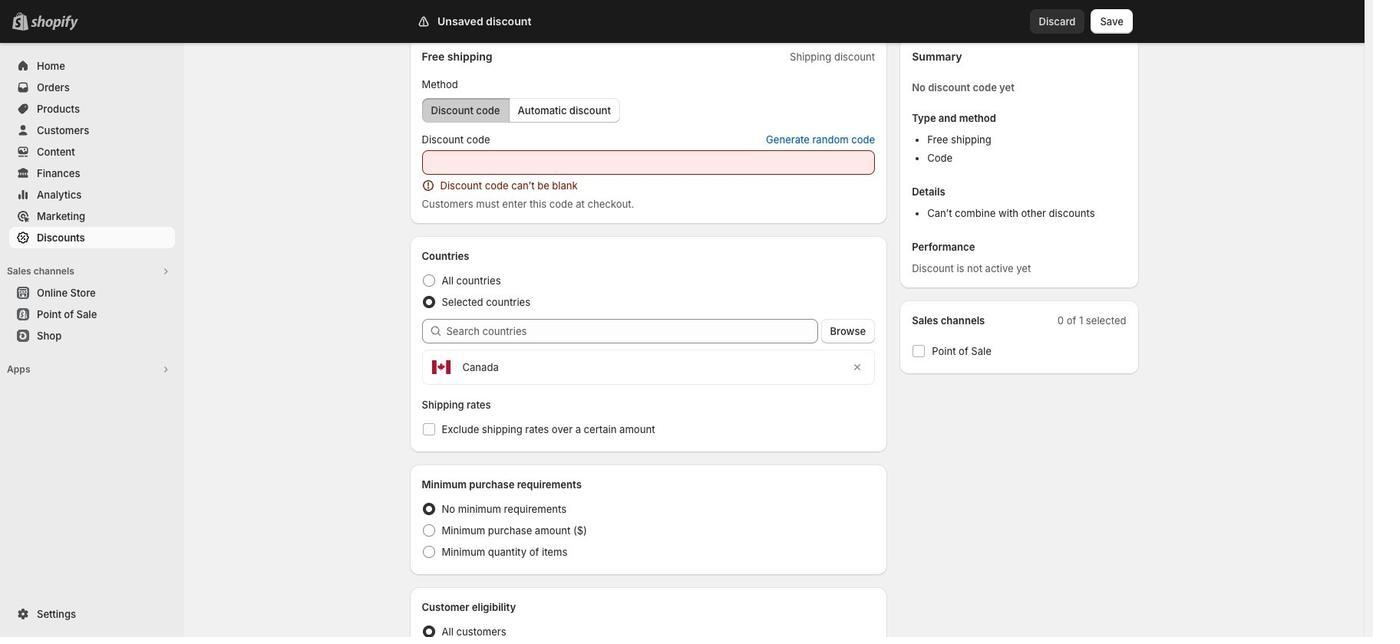 Task type: locate. For each thing, give the bounding box(es) containing it.
None text field
[[422, 150, 875, 175]]

shopify image
[[31, 15, 78, 31]]



Task type: describe. For each thing, give the bounding box(es) containing it.
Search countries text field
[[446, 319, 818, 344]]



Task type: vqa. For each thing, say whether or not it's contained in the screenshot.
your within select a plan pick a plan to start selling on your store.
no



